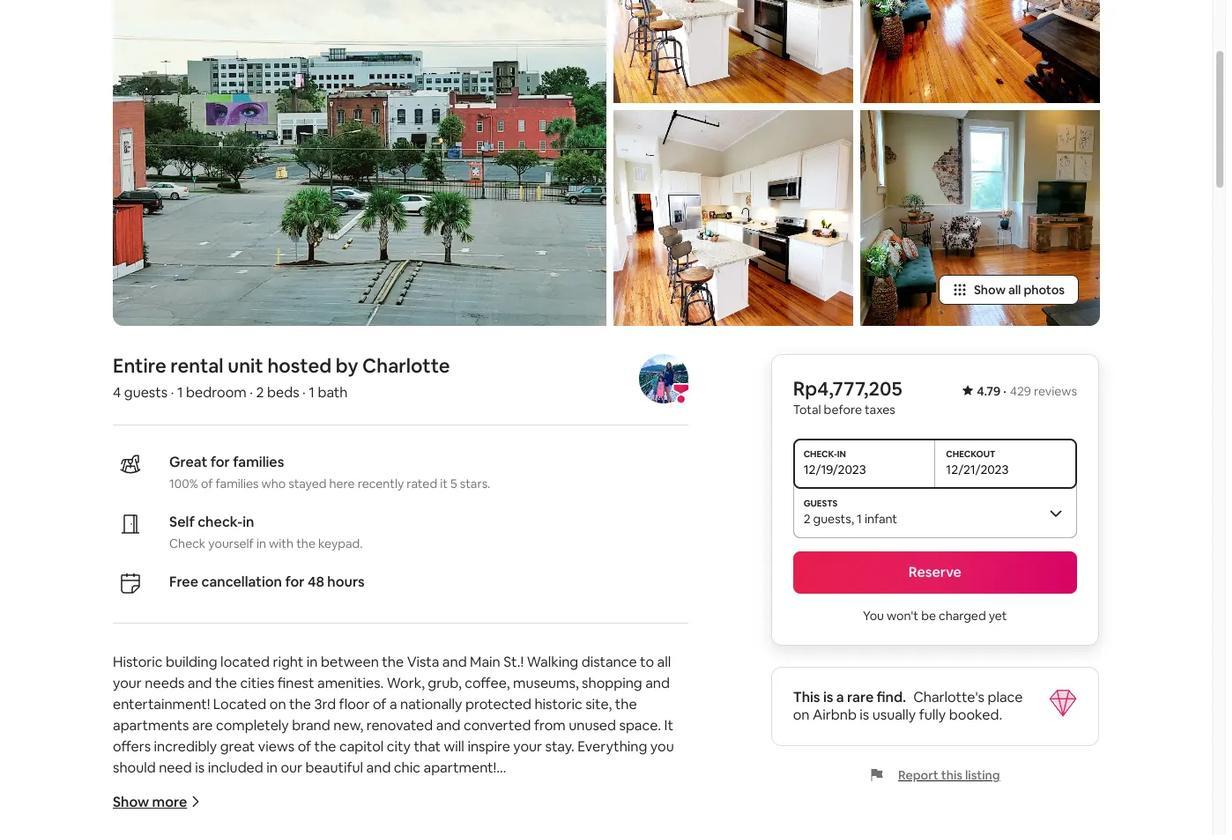 Task type: describe. For each thing, give the bounding box(es) containing it.
1 horizontal spatial of
[[298, 738, 311, 756]]

the up located
[[215, 674, 237, 693]]

self check-in check yourself in with the keypad.
[[169, 513, 363, 552]]

0 vertical spatial families
[[233, 453, 284, 471]]

great
[[169, 453, 207, 471]]

rare
[[847, 688, 874, 707]]

our
[[281, 759, 302, 777]]

2 guests , 1 infant
[[804, 511, 897, 527]]

floor
[[339, 695, 370, 714]]

included
[[208, 759, 263, 777]]

stay.
[[545, 738, 575, 756]]

cancellation
[[201, 573, 282, 591]]

1 vertical spatial for
[[285, 573, 305, 591]]

it
[[440, 476, 448, 492]]

this
[[793, 688, 820, 707]]

in left our
[[266, 759, 278, 777]]

check-
[[198, 513, 243, 531]]

3 · from the left
[[302, 383, 306, 402]]

2 horizontal spatial 1
[[857, 511, 862, 527]]

show for show all photos
[[974, 282, 1006, 298]]

find.
[[877, 688, 906, 707]]

0 horizontal spatial 1
[[177, 383, 183, 402]]

bedroom
[[186, 383, 247, 402]]

yourself
[[208, 536, 254, 552]]

apartments
[[113, 717, 189, 735]]

to
[[640, 653, 654, 672]]

charged
[[939, 608, 986, 624]]

4.79
[[977, 383, 1001, 399]]

more
[[152, 793, 187, 812]]

report this listing button
[[870, 768, 1000, 784]]

capitol
[[339, 738, 384, 756]]

usually
[[873, 706, 916, 724]]

entire rental unit hosted by charlotte 4 guests · 1 bedroom · 2 beds · 1 bath
[[113, 353, 450, 402]]

view out of one of the bedroom windows. image
[[113, 0, 607, 326]]

listing
[[965, 768, 1000, 784]]

1 horizontal spatial 1
[[309, 383, 315, 402]]

offers
[[113, 738, 151, 756]]

views
[[258, 738, 295, 756]]

1 horizontal spatial is
[[823, 688, 833, 707]]

historic downtown lofts #1 image 3 image
[[614, 111, 853, 326]]

beautiful
[[306, 759, 363, 777]]

2 · from the left
[[250, 383, 253, 402]]

you
[[863, 608, 884, 624]]

city
[[387, 738, 411, 756]]

infant
[[865, 511, 897, 527]]

and up will
[[436, 717, 461, 735]]

1 vertical spatial your
[[513, 738, 542, 756]]

nationally
[[400, 695, 462, 714]]

and down capitol
[[366, 759, 391, 777]]

great
[[220, 738, 255, 756]]

show all photos button
[[939, 275, 1079, 305]]

historic building located right in between the vista and main st.! walking distance to all your needs and the cities finest amenities. work, grub, coffee, museums, shopping and entertainment! located on the 3rd floor of a nationally protected historic site, the apartments are completely brand new, renovated and converted from unused space. it offers incredibly great views of the capitol city that will inspire your stay. everything you should need is included in our beautiful and chic apartment!
[[113, 653, 677, 777]]

who
[[261, 476, 286, 492]]

shopping
[[582, 674, 642, 693]]

building
[[166, 653, 217, 672]]

1 vertical spatial of
[[373, 695, 386, 714]]

rental
[[170, 353, 224, 378]]

free cancellation for 48 hours
[[169, 573, 365, 591]]

12/21/2023
[[946, 462, 1009, 478]]

free
[[169, 573, 198, 591]]

5
[[451, 476, 457, 492]]

needs
[[145, 674, 184, 693]]

you won't be charged yet
[[863, 608, 1007, 624]]

be
[[921, 608, 936, 624]]

right
[[273, 653, 304, 672]]

stayed
[[288, 476, 327, 492]]

photos
[[1024, 282, 1065, 298]]

show more
[[113, 793, 187, 812]]

it
[[664, 717, 673, 735]]

reserve button
[[793, 552, 1077, 594]]

guests inside entire rental unit hosted by charlotte 4 guests · 1 bedroom · 2 beds · 1 bath
[[124, 383, 168, 402]]

this
[[941, 768, 963, 784]]

are
[[192, 717, 213, 735]]

by charlotte
[[336, 353, 450, 378]]

2 inside entire rental unit hosted by charlotte 4 guests · 1 bedroom · 2 beds · 1 bath
[[256, 383, 264, 402]]

1 horizontal spatial guests
[[813, 511, 851, 527]]

museums,
[[513, 674, 579, 693]]

located
[[213, 695, 267, 714]]

grub,
[[428, 674, 462, 693]]

reserve
[[909, 563, 962, 582]]

place
[[988, 688, 1023, 707]]

protected
[[465, 695, 532, 714]]

historic downtown lofts #1 image 5 image
[[860, 111, 1100, 326]]

will
[[444, 738, 464, 756]]

amenities.
[[317, 674, 384, 693]]

entire
[[113, 353, 166, 378]]

st.!
[[504, 653, 524, 672]]

the up work,
[[382, 653, 404, 672]]

with
[[269, 536, 294, 552]]

unit
[[228, 353, 263, 378]]

bath
[[318, 383, 348, 402]]



Task type: vqa. For each thing, say whether or not it's contained in the screenshot.
the 4.79
yes



Task type: locate. For each thing, give the bounding box(es) containing it.
your down historic
[[113, 674, 142, 693]]

show down should in the left bottom of the page
[[113, 793, 149, 812]]

cities
[[240, 674, 274, 693]]

a
[[836, 688, 844, 707], [390, 695, 397, 714]]

historic downtown lofts #1 image 2 image
[[614, 0, 853, 103]]

0 horizontal spatial show
[[113, 793, 149, 812]]

0 horizontal spatial 2
[[256, 383, 264, 402]]

2 left beds
[[256, 383, 264, 402]]

between
[[321, 653, 379, 672]]

1 vertical spatial 2
[[804, 511, 811, 527]]

rp4,777,205
[[793, 376, 902, 401]]

1 down rental
[[177, 383, 183, 402]]

won't
[[887, 608, 919, 624]]

3rd
[[314, 695, 336, 714]]

booked.
[[949, 706, 1002, 724]]

apartment!
[[424, 759, 497, 777]]

main
[[470, 653, 501, 672]]

1 horizontal spatial your
[[513, 738, 542, 756]]

0 horizontal spatial for
[[210, 453, 230, 471]]

1 horizontal spatial for
[[285, 573, 305, 591]]

all inside historic building located right in between the vista and main st.! walking distance to all your needs and the cities finest amenities. work, grub, coffee, museums, shopping and entertainment! located on the 3rd floor of a nationally protected historic site, the apartments are completely brand new, renovated and converted from unused space. it offers incredibly great views of the capitol city that will inspire your stay. everything you should need is included in our beautiful and chic apartment!
[[657, 653, 671, 672]]

guests left infant
[[813, 511, 851, 527]]

show for show more
[[113, 793, 149, 812]]

the down finest
[[289, 695, 311, 714]]

the
[[296, 536, 316, 552], [382, 653, 404, 672], [215, 674, 237, 693], [289, 695, 311, 714], [615, 695, 637, 714], [314, 738, 336, 756]]

completely
[[216, 717, 289, 735]]

site,
[[586, 695, 612, 714]]

hosted
[[267, 353, 332, 378]]

0 horizontal spatial all
[[657, 653, 671, 672]]

the down the shopping
[[615, 695, 637, 714]]

0 horizontal spatial is
[[195, 759, 205, 777]]

check
[[169, 536, 206, 552]]

for inside great for families 100% of families who stayed here recently rated it 5 stars.
[[210, 453, 230, 471]]

on
[[270, 695, 286, 714], [793, 706, 810, 724]]

of right floor at bottom
[[373, 695, 386, 714]]

a up renovated
[[390, 695, 397, 714]]

· down rental
[[171, 383, 174, 402]]

on inside "charlotte's place on airbnb is usually fully booked."
[[793, 706, 810, 724]]

show all photos
[[974, 282, 1065, 298]]

renovated
[[367, 717, 433, 735]]

charlotte's
[[913, 688, 985, 707]]

and up grub,
[[442, 653, 467, 672]]

2 left ,
[[804, 511, 811, 527]]

1 right ,
[[857, 511, 862, 527]]

show inside button
[[974, 282, 1006, 298]]

taxes
[[865, 402, 895, 418]]

of
[[201, 476, 213, 492], [373, 695, 386, 714], [298, 738, 311, 756]]

historic
[[535, 695, 582, 714]]

inspire
[[468, 738, 510, 756]]

on down finest
[[270, 695, 286, 714]]

your
[[113, 674, 142, 693], [513, 738, 542, 756]]

self
[[169, 513, 195, 531]]

is inside "charlotte's place on airbnb is usually fully booked."
[[860, 706, 869, 724]]

,
[[851, 511, 854, 527]]

show
[[974, 282, 1006, 298], [113, 793, 149, 812]]

0 vertical spatial for
[[210, 453, 230, 471]]

in right right
[[307, 653, 318, 672]]

incredibly
[[154, 738, 217, 756]]

for
[[210, 453, 230, 471], [285, 573, 305, 591]]

of inside great for families 100% of families who stayed here recently rated it 5 stars.
[[201, 476, 213, 492]]

the inside self check-in check yourself in with the keypad.
[[296, 536, 316, 552]]

show more button
[[113, 793, 201, 812]]

show left photos
[[974, 282, 1006, 298]]

and down building
[[188, 674, 212, 693]]

0 horizontal spatial a
[[390, 695, 397, 714]]

0 vertical spatial show
[[974, 282, 1006, 298]]

should
[[113, 759, 156, 777]]

1 horizontal spatial a
[[836, 688, 844, 707]]

· right beds
[[302, 383, 306, 402]]

beds
[[267, 383, 299, 402]]

a left 'rare' in the bottom right of the page
[[836, 688, 844, 707]]

historic downtown lofts #1 image 4 image
[[860, 0, 1100, 103]]

all left photos
[[1008, 282, 1021, 298]]

families left the who
[[216, 476, 259, 492]]

1 horizontal spatial show
[[974, 282, 1006, 298]]

in up yourself
[[243, 513, 254, 531]]

finest
[[278, 674, 314, 693]]

0 vertical spatial all
[[1008, 282, 1021, 298]]

total
[[793, 402, 821, 418]]

·
[[171, 383, 174, 402], [250, 383, 253, 402], [302, 383, 306, 402], [1003, 383, 1007, 399]]

1 horizontal spatial on
[[793, 706, 810, 724]]

of down brand
[[298, 738, 311, 756]]

is right this
[[823, 688, 833, 707]]

all right to
[[657, 653, 671, 672]]

0 horizontal spatial on
[[270, 695, 286, 714]]

all
[[1008, 282, 1021, 298], [657, 653, 671, 672]]

and down to
[[645, 674, 670, 693]]

hours
[[327, 573, 365, 591]]

families up the who
[[233, 453, 284, 471]]

0 vertical spatial your
[[113, 674, 142, 693]]

is left usually
[[860, 706, 869, 724]]

converted
[[464, 717, 531, 735]]

unused
[[569, 717, 616, 735]]

is inside historic building located right in between the vista and main st.! walking distance to all your needs and the cities finest amenities. work, grub, coffee, museums, shopping and entertainment! located on the 3rd floor of a nationally protected historic site, the apartments are completely brand new, renovated and converted from unused space. it offers incredibly great views of the capitol city that will inspire your stay. everything you should need is included in our beautiful and chic apartment!
[[195, 759, 205, 777]]

1 · from the left
[[171, 383, 174, 402]]

0 vertical spatial of
[[201, 476, 213, 492]]

the right with
[[296, 536, 316, 552]]

all inside button
[[1008, 282, 1021, 298]]

0 vertical spatial 2
[[256, 383, 264, 402]]

· down unit at the top left
[[250, 383, 253, 402]]

1
[[177, 383, 183, 402], [309, 383, 315, 402], [857, 511, 862, 527]]

48
[[308, 573, 324, 591]]

rated
[[407, 476, 437, 492]]

and
[[442, 653, 467, 672], [188, 674, 212, 693], [645, 674, 670, 693], [436, 717, 461, 735], [366, 759, 391, 777]]

here
[[329, 476, 355, 492]]

a inside historic building located right in between the vista and main st.! walking distance to all your needs and the cities finest amenities. work, grub, coffee, museums, shopping and entertainment! located on the 3rd floor of a nationally protected historic site, the apartments are completely brand new, renovated and converted from unused space. it offers incredibly great views of the capitol city that will inspire your stay. everything you should need is included in our beautiful and chic apartment!
[[390, 695, 397, 714]]

yet
[[989, 608, 1007, 624]]

vista
[[407, 653, 439, 672]]

charlotte is a superhost. learn more about charlotte. image
[[639, 354, 689, 404], [639, 354, 689, 404]]

in
[[243, 513, 254, 531], [256, 536, 266, 552], [307, 653, 318, 672], [266, 759, 278, 777]]

0 vertical spatial guests
[[124, 383, 168, 402]]

2 horizontal spatial is
[[860, 706, 869, 724]]

walking
[[527, 653, 578, 672]]

100%
[[169, 476, 198, 492]]

1 vertical spatial families
[[216, 476, 259, 492]]

report
[[898, 768, 939, 784]]

your down from
[[513, 738, 542, 756]]

chic
[[394, 759, 421, 777]]

0 horizontal spatial your
[[113, 674, 142, 693]]

keypad.
[[318, 536, 363, 552]]

on left airbnb
[[793, 706, 810, 724]]

the up the "beautiful"
[[314, 738, 336, 756]]

located
[[220, 653, 270, 672]]

4 · from the left
[[1003, 383, 1007, 399]]

from
[[534, 717, 566, 735]]

great for families 100% of families who stayed here recently rated it 5 stars.
[[169, 453, 490, 492]]

1 horizontal spatial 2
[[804, 511, 811, 527]]

need
[[159, 759, 192, 777]]

new,
[[333, 717, 363, 735]]

before
[[824, 402, 862, 418]]

429
[[1010, 383, 1031, 399]]

1 vertical spatial show
[[113, 793, 149, 812]]

this is a rare find.
[[793, 688, 906, 707]]

stars.
[[460, 476, 490, 492]]

2 horizontal spatial of
[[373, 695, 386, 714]]

is right need at the bottom left
[[195, 759, 205, 777]]

entertainment!
[[113, 695, 210, 714]]

1 vertical spatial all
[[657, 653, 671, 672]]

families
[[233, 453, 284, 471], [216, 476, 259, 492]]

on inside historic building located right in between the vista and main st.! walking distance to all your needs and the cities finest amenities. work, grub, coffee, museums, shopping and entertainment! located on the 3rd floor of a nationally protected historic site, the apartments are completely brand new, renovated and converted from unused space. it offers incredibly great views of the capitol city that will inspire your stay. everything you should need is included in our beautiful and chic apartment!
[[270, 695, 286, 714]]

12/19/2023
[[804, 462, 866, 478]]

0 horizontal spatial of
[[201, 476, 213, 492]]

for left 48
[[285, 573, 305, 591]]

2 vertical spatial of
[[298, 738, 311, 756]]

1 horizontal spatial all
[[1008, 282, 1021, 298]]

guests down 'entire'
[[124, 383, 168, 402]]

· left 429
[[1003, 383, 1007, 399]]

in left with
[[256, 536, 266, 552]]

coffee,
[[465, 674, 510, 693]]

of right 100%
[[201, 476, 213, 492]]

distance
[[582, 653, 637, 672]]

4.79 · 429 reviews
[[977, 383, 1077, 399]]

0 horizontal spatial guests
[[124, 383, 168, 402]]

1 left bath
[[309, 383, 315, 402]]

work,
[[387, 674, 425, 693]]

space.
[[619, 717, 661, 735]]

for right great
[[210, 453, 230, 471]]

1 vertical spatial guests
[[813, 511, 851, 527]]



